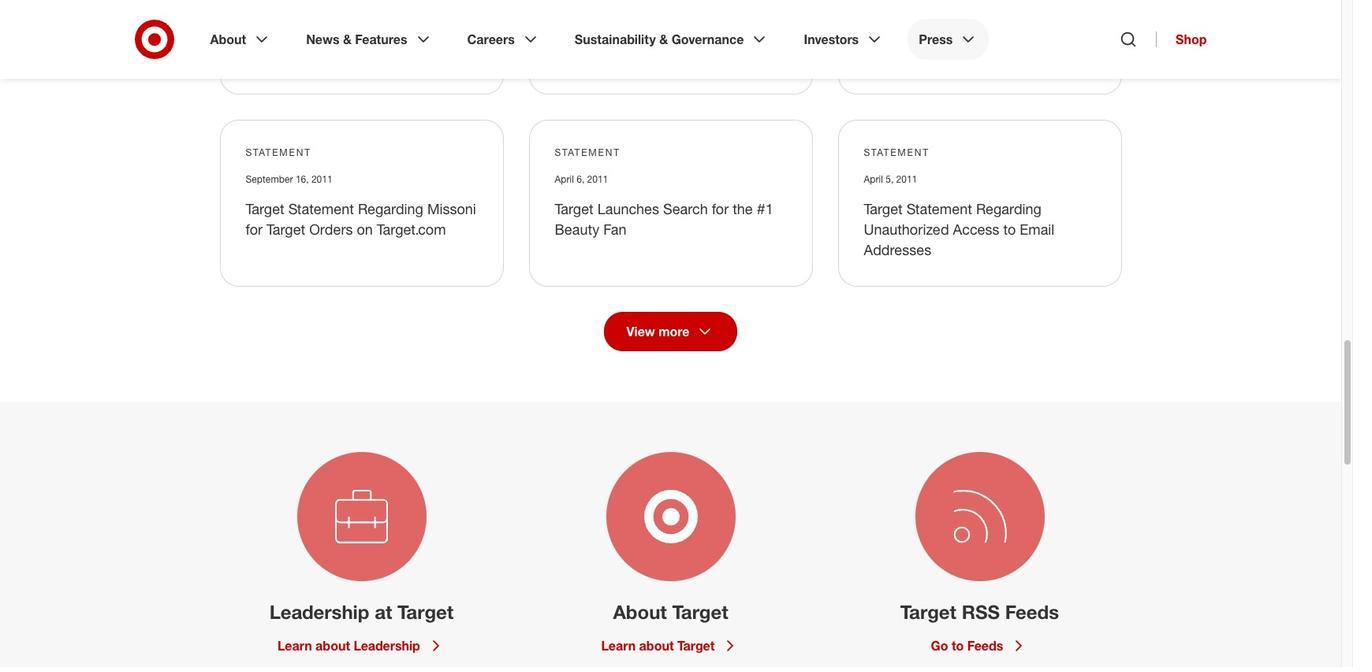 Task type: locate. For each thing, give the bounding box(es) containing it.
1 & from the left
[[343, 32, 352, 47]]

about target
[[613, 601, 728, 624]]

news & features
[[306, 32, 407, 47]]

1 horizontal spatial feeds
[[1005, 601, 1059, 624]]

about down 'target's'
[[210, 32, 246, 47]]

stores
[[864, 49, 903, 66]]

target inside "statements regarding the passing of former target chip ganassi racing driver dan wheldon"
[[620, 28, 659, 45]]

about
[[315, 638, 350, 654], [639, 638, 674, 654]]

0 vertical spatial about
[[210, 32, 246, 47]]

0 vertical spatial feeds
[[1005, 601, 1059, 624]]

regarding for target statement regarding missoni for target orders on target.com
[[358, 200, 423, 217]]

feeds
[[1005, 601, 1059, 624], [967, 638, 1003, 654]]

1 vertical spatial about
[[613, 601, 667, 624]]

learn down about target
[[601, 638, 636, 654]]

target right the at
[[397, 601, 454, 624]]

1 horizontal spatial the
[[733, 200, 753, 217]]

statement
[[298, 8, 364, 25], [246, 146, 311, 158], [555, 146, 620, 158], [864, 146, 930, 158], [288, 200, 354, 217], [907, 200, 972, 217]]

&
[[343, 32, 352, 47], [659, 32, 668, 47]]

leadership down the at
[[354, 638, 420, 654]]

on up the features
[[367, 8, 384, 25]]

in
[[1055, 28, 1066, 45]]

the inside the target launches search for the #1 beauty fan
[[733, 200, 753, 217]]

about for leadership
[[315, 638, 350, 654]]

statements regarding the passing of former target chip ganassi racing driver dan wheldon link
[[555, 8, 775, 66]]

0 horizontal spatial the
[[701, 8, 721, 25]]

press
[[919, 32, 953, 47]]

leadership
[[270, 601, 369, 624], [354, 638, 420, 654]]

investors
[[804, 32, 859, 47]]

online.
[[935, 49, 976, 66]]

april 6, 2011
[[555, 173, 608, 185]]

statement up the april 6, 2011
[[555, 146, 620, 158]]

about down about target
[[639, 638, 674, 654]]

feeds for target rss feeds
[[1005, 601, 1059, 624]]

feeds down rss
[[967, 638, 1003, 654]]

1 vertical spatial the
[[733, 200, 753, 217]]

features
[[355, 32, 407, 47]]

unauthorized
[[864, 220, 949, 238]]

0 vertical spatial to
[[952, 8, 964, 25]]

fan
[[603, 220, 626, 238]]

access
[[953, 220, 999, 238]]

regarding up target.com
[[358, 200, 423, 217]]

sustainability & governance link
[[564, 19, 780, 60]]

press link
[[908, 19, 989, 60]]

2011 right '16,'
[[311, 173, 332, 185]]

april left 6,
[[555, 173, 574, 185]]

on
[[367, 8, 384, 25], [357, 220, 373, 238]]

april for target statement regarding unauthorized access to email addresses
[[864, 173, 883, 185]]

2011 for on
[[311, 173, 332, 185]]

target's statement on seasonal hiring
[[246, 8, 446, 45]]

1 horizontal spatial about
[[639, 638, 674, 654]]

for right "search"
[[712, 200, 729, 217]]

view more
[[627, 324, 690, 340]]

statements
[[555, 8, 627, 25]]

3 2011 from the left
[[896, 173, 917, 185]]

2 horizontal spatial regarding
[[976, 200, 1042, 217]]

about up learn about target
[[613, 601, 667, 624]]

about
[[210, 32, 246, 47], [613, 601, 667, 624]]

2011 for addresses
[[896, 173, 917, 185]]

wheldon
[[672, 49, 728, 66]]

at
[[375, 601, 392, 624]]

on inside target statement regarding missoni for target orders on target.com
[[357, 220, 373, 238]]

search
[[663, 200, 708, 217]]

about link
[[199, 19, 282, 60]]

leadership up learn about leadership
[[270, 601, 369, 624]]

careers
[[467, 32, 515, 47]]

1 vertical spatial feeds
[[967, 638, 1003, 654]]

0 horizontal spatial for
[[246, 220, 263, 238]]

about for about target
[[613, 601, 667, 624]]

target up beauty
[[555, 200, 594, 217]]

to
[[952, 8, 964, 25], [1003, 220, 1016, 238], [952, 638, 964, 654]]

1 horizontal spatial learn
[[601, 638, 636, 654]]

0 vertical spatial the
[[701, 8, 721, 25]]

0 horizontal spatial regarding
[[358, 200, 423, 217]]

seasonal
[[387, 8, 446, 25]]

experience
[[980, 28, 1051, 45]]

statement up orders
[[288, 200, 354, 217]]

target.com
[[377, 220, 446, 238]]

statement up news
[[298, 8, 364, 25]]

0 vertical spatial on
[[367, 8, 384, 25]]

target down the '5,'
[[864, 200, 903, 217]]

feeds right rss
[[1005, 601, 1059, 624]]

target statement regarding missoni for target orders on target.com link
[[246, 200, 476, 238]]

addresses
[[864, 241, 931, 258]]

1 2011 from the left
[[311, 173, 332, 185]]

1 horizontal spatial 2011
[[587, 173, 608, 185]]

target's statement on seasonal hiring link
[[246, 8, 446, 45]]

1 vertical spatial for
[[246, 220, 263, 238]]

1 vertical spatial on
[[357, 220, 373, 238]]

to inside go to feeds link
[[952, 638, 964, 654]]

0 horizontal spatial learn
[[278, 638, 312, 654]]

learn down leadership at target
[[278, 638, 312, 654]]

april for target launches search for the #1 beauty fan
[[555, 173, 574, 185]]

news & features link
[[295, 19, 444, 60]]

2 about from the left
[[639, 638, 674, 654]]

2 & from the left
[[659, 32, 668, 47]]

news
[[306, 32, 339, 47]]

of
[[555, 28, 567, 45]]

1 about from the left
[[315, 638, 350, 654]]

regarding up sustainability & governance
[[631, 8, 697, 25]]

1 horizontal spatial about
[[613, 601, 667, 624]]

april left the '5,'
[[864, 173, 883, 185]]

regarding inside target statement regarding missoni for target orders on target.com
[[358, 200, 423, 217]]

2011 right 6,
[[587, 173, 608, 185]]

regarding up email
[[976, 200, 1042, 217]]

target up the learn about target link
[[672, 601, 728, 624]]

the left #1
[[733, 200, 753, 217]]

statement inside target statement regarding missoni for target orders on target.com
[[288, 200, 354, 217]]

target statement regarding unauthorized access to email addresses
[[864, 200, 1055, 258]]

2 vertical spatial to
[[952, 638, 964, 654]]

april
[[555, 173, 574, 185], [864, 173, 883, 185]]

learn about target link
[[601, 637, 740, 656]]

about for about
[[639, 638, 674, 654]]

target strives to deliver an exceptional guest experience in our stores and online. link
[[864, 8, 1090, 66]]

regarding inside target statement regarding unauthorized access to email addresses
[[976, 200, 1042, 217]]

1 vertical spatial to
[[1003, 220, 1016, 238]]

statement up unauthorized
[[907, 200, 972, 217]]

target statement regarding missoni for target orders on target.com
[[246, 200, 476, 238]]

& for sustainability
[[659, 32, 668, 47]]

leadership at target
[[270, 601, 454, 624]]

and
[[907, 49, 931, 66]]

6,
[[577, 173, 584, 185]]

for down september
[[246, 220, 263, 238]]

2 2011 from the left
[[587, 173, 608, 185]]

go to feeds
[[931, 638, 1003, 654]]

0 vertical spatial for
[[712, 200, 729, 217]]

target left orders
[[266, 220, 305, 238]]

about down leadership at target
[[315, 638, 350, 654]]

1 horizontal spatial &
[[659, 32, 668, 47]]

1 horizontal spatial april
[[864, 173, 883, 185]]

2011 for fan
[[587, 173, 608, 185]]

investors link
[[793, 19, 895, 60]]

the up governance
[[701, 8, 721, 25]]

to up "guest"
[[952, 8, 964, 25]]

target
[[864, 8, 903, 25], [620, 28, 659, 45], [246, 200, 284, 217], [555, 200, 594, 217], [864, 200, 903, 217], [266, 220, 305, 238], [397, 601, 454, 624], [672, 601, 728, 624], [900, 601, 956, 624], [677, 638, 715, 654]]

2 horizontal spatial 2011
[[896, 173, 917, 185]]

2 april from the left
[[864, 173, 883, 185]]

target inside target statement regarding unauthorized access to email addresses
[[864, 200, 903, 217]]

0 horizontal spatial about
[[210, 32, 246, 47]]

on right orders
[[357, 220, 373, 238]]

2011 right the '5,'
[[896, 173, 917, 185]]

to left email
[[1003, 220, 1016, 238]]

target up exceptional
[[864, 8, 903, 25]]

1 april from the left
[[555, 173, 574, 185]]

0 horizontal spatial feeds
[[967, 638, 1003, 654]]

the
[[701, 8, 721, 25], [733, 200, 753, 217]]

email
[[1020, 220, 1055, 238]]

missoni
[[427, 200, 476, 217]]

september 16, 2011
[[246, 173, 332, 185]]

2 learn from the left
[[601, 638, 636, 654]]

dan
[[643, 49, 668, 66]]

go to feeds link
[[931, 637, 1029, 656]]

racing
[[555, 49, 599, 66]]

learn about leadership
[[278, 638, 420, 654]]

2011
[[311, 173, 332, 185], [587, 173, 608, 185], [896, 173, 917, 185]]

1 horizontal spatial regarding
[[631, 8, 697, 25]]

0 horizontal spatial 2011
[[311, 173, 332, 185]]

the inside "statements regarding the passing of former target chip ganassi racing driver dan wheldon"
[[701, 8, 721, 25]]

hiring
[[246, 28, 283, 45]]

statement up april 5, 2011
[[864, 146, 930, 158]]

an
[[1014, 8, 1030, 25]]

1 horizontal spatial for
[[712, 200, 729, 217]]

0 horizontal spatial april
[[555, 173, 574, 185]]

learn about leadership link
[[278, 637, 445, 656]]

regarding
[[631, 8, 697, 25], [358, 200, 423, 217], [976, 200, 1042, 217]]

to right go on the bottom right
[[952, 638, 964, 654]]

statement inside target statement regarding unauthorized access to email addresses
[[907, 200, 972, 217]]

1 learn from the left
[[278, 638, 312, 654]]

target down about target
[[677, 638, 715, 654]]

0 horizontal spatial &
[[343, 32, 352, 47]]

0 horizontal spatial about
[[315, 638, 350, 654]]

target up dan
[[620, 28, 659, 45]]

learn
[[278, 638, 312, 654], [601, 638, 636, 654]]

5,
[[886, 173, 894, 185]]



Task type: describe. For each thing, give the bounding box(es) containing it.
sustainability
[[575, 32, 656, 47]]

on inside target's statement on seasonal hiring
[[367, 8, 384, 25]]

target inside the target launches search for the #1 beauty fan
[[555, 200, 594, 217]]

april 5, 2011
[[864, 173, 917, 185]]

strives
[[907, 8, 948, 25]]

target statement regarding unauthorized access to email addresses link
[[864, 200, 1055, 258]]

september
[[246, 173, 293, 185]]

view more button
[[604, 312, 738, 351]]

target's
[[246, 8, 294, 25]]

launches
[[597, 200, 659, 217]]

sustainability & governance
[[575, 32, 744, 47]]

statements regarding the passing of former target chip ganassi racing driver dan wheldon
[[555, 8, 775, 66]]

view
[[627, 324, 655, 340]]

go
[[931, 638, 948, 654]]

regarding for target statement regarding unauthorized access to email addresses
[[976, 200, 1042, 217]]

guest
[[941, 28, 976, 45]]

target inside target strives to deliver an exceptional guest experience in our stores and online.
[[864, 8, 903, 25]]

chip
[[663, 28, 693, 45]]

target strives to deliver an exceptional guest experience in our stores and online.
[[864, 8, 1090, 66]]

former
[[571, 28, 616, 45]]

statement up september
[[246, 146, 311, 158]]

& for news
[[343, 32, 352, 47]]

about for about
[[210, 32, 246, 47]]

target launches search for the #1 beauty fan
[[555, 200, 773, 238]]

to inside target statement regarding unauthorized access to email addresses
[[1003, 220, 1016, 238]]

exceptional
[[864, 28, 937, 45]]

governance
[[672, 32, 744, 47]]

careers link
[[456, 19, 551, 60]]

shop
[[1176, 32, 1207, 47]]

more
[[659, 324, 690, 340]]

#1
[[757, 200, 773, 217]]

driver
[[603, 49, 639, 66]]

feeds for go to feeds
[[967, 638, 1003, 654]]

learn for leadership
[[278, 638, 312, 654]]

beauty
[[555, 220, 599, 238]]

learn about target
[[601, 638, 715, 654]]

statement inside target's statement on seasonal hiring
[[298, 8, 364, 25]]

to inside target strives to deliver an exceptional guest experience in our stores and online.
[[952, 8, 964, 25]]

regarding inside "statements regarding the passing of former target chip ganassi racing driver dan wheldon"
[[631, 8, 697, 25]]

our
[[1070, 28, 1090, 45]]

0 vertical spatial leadership
[[270, 601, 369, 624]]

1 vertical spatial leadership
[[354, 638, 420, 654]]

target up go on the bottom right
[[900, 601, 956, 624]]

target rss feeds
[[900, 601, 1059, 624]]

for inside the target launches search for the #1 beauty fan
[[712, 200, 729, 217]]

target down september
[[246, 200, 284, 217]]

16,
[[296, 173, 309, 185]]

shop link
[[1156, 32, 1207, 47]]

ganassi
[[697, 28, 748, 45]]

rss
[[962, 601, 1000, 624]]

learn for about
[[601, 638, 636, 654]]

orders
[[309, 220, 353, 238]]

passing
[[725, 8, 775, 25]]

deliver
[[968, 8, 1010, 25]]

for inside target statement regarding missoni for target orders on target.com
[[246, 220, 263, 238]]

target launches search for the #1 beauty fan link
[[555, 200, 773, 238]]



Task type: vqa. For each thing, say whether or not it's contained in the screenshot.
on within the target statement regarding missoni for target orders on target.com
yes



